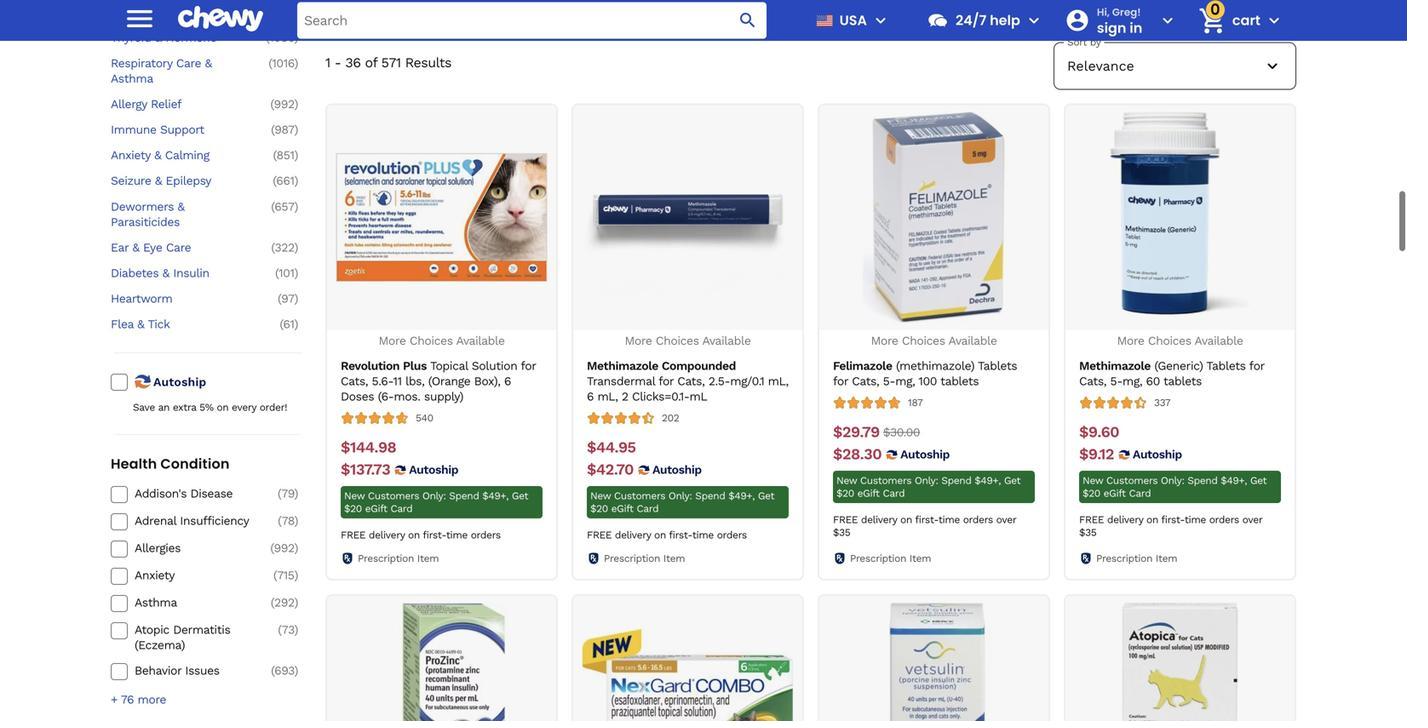 Task type: vqa. For each thing, say whether or not it's contained in the screenshot.
Dog within Pawtron Tequila Plush Dog Toy
no



Task type: describe. For each thing, give the bounding box(es) containing it.
mg, for $9.12
[[1123, 300, 1143, 314]]

mg, for $28.30
[[896, 300, 915, 314]]

661
[[276, 99, 294, 113]]

anxiety & calming
[[111, 73, 209, 87]]

992 )
[[274, 22, 298, 36]]

autoship up extra
[[153, 300, 206, 314]]

allergies
[[135, 467, 181, 481]]

cart menu image
[[1264, 10, 1285, 31]]

693
[[274, 589, 294, 603]]

2
[[622, 315, 628, 329]]

orders for $137.73
[[471, 455, 501, 467]]

( 61 )
[[280, 242, 298, 256]]

methimazole (generic) tablets for cats, 5-mg, 60 tablets image
[[1075, 37, 1286, 248]]

drug
[[111, 674, 145, 693]]

topical solution for cats, 5.6-11 lbs, (orange box), 6 doses (6-mos. supply)
[[341, 284, 536, 329]]

( 693 )
[[271, 589, 298, 603]]

choices for $9.60
[[1148, 259, 1192, 273]]

new customers only: spend $49+, get $20 egift card for $42.70
[[590, 415, 775, 440]]

& for parasiticides
[[178, 125, 185, 139]]

prescription item for $9.12
[[1097, 478, 1178, 490]]

topical
[[430, 284, 468, 298]]

agent
[[196, 706, 228, 720]]

$49+, for $42.70
[[729, 415, 755, 427]]

egift for $28.30
[[858, 413, 880, 425]]

new customers only: spend $49+, get $20 egift card for $137.73
[[344, 415, 528, 440]]

$28.30 text field
[[833, 371, 882, 389]]

$30.00 text field
[[883, 349, 920, 367]]

time for $9.12
[[1185, 439, 1206, 451]]

relief
[[151, 22, 182, 36]]

lbs,
[[406, 300, 425, 314]]

100
[[919, 300, 937, 314]]

tablets for $9.12
[[1207, 284, 1246, 298]]

Product search field
[[297, 2, 767, 39]]

adrenergic agent link
[[135, 706, 256, 721]]

methimazole for methimazole compounded transdermal for cats, 2.5-mg/0.1 ml, 6 ml, 2 clicks=0.1-ml
[[587, 284, 659, 298]]

flea & tick link
[[111, 242, 256, 257]]

first- for $137.73
[[423, 455, 446, 467]]

prescription for $42.70
[[604, 478, 660, 490]]

plus
[[403, 284, 427, 298]]

) for ( 657 )
[[294, 125, 298, 139]]

dewormers
[[111, 125, 174, 139]]

save an extra 5% on every order!
[[133, 327, 287, 339]]

( for 73
[[278, 548, 282, 562]]

choices for $144.98
[[410, 259, 453, 273]]

Search text field
[[297, 2, 767, 39]]

$144.98 text field
[[341, 364, 396, 383]]

( 661 )
[[273, 99, 298, 113]]

time for $42.70
[[693, 455, 714, 467]]

time for $28.30
[[939, 439, 960, 451]]

over for $28.30
[[996, 439, 1017, 451]]

health
[[111, 380, 157, 399]]

3 choices from the left
[[902, 259, 945, 273]]

free delivery on first-time orders over $35 for $9.12
[[1079, 439, 1263, 464]]

992
[[274, 22, 294, 36]]

over for $9.12
[[1243, 439, 1263, 451]]

first- for $28.30
[[915, 439, 939, 451]]

prescription for $137.73
[[358, 478, 414, 490]]

adrenergic agent
[[135, 706, 228, 720]]

& for tick
[[137, 242, 144, 256]]

(methimazole)
[[896, 284, 975, 298]]

card for $9.12
[[1129, 413, 1151, 425]]

nexgard combo topical for cats, 5.6-16.5 lbs. (yellow box), 6 doses (6-mos. supply) image
[[582, 528, 794, 722]]

$29.79 text field
[[833, 349, 880, 367]]

addison's disease
[[135, 412, 233, 426]]

autoship for $9.12
[[1133, 373, 1182, 387]]

immune
[[111, 48, 156, 62]]

292
[[274, 521, 294, 535]]

addison's disease link
[[135, 412, 256, 427]]

( for 101
[[275, 191, 279, 205]]

diabetes & insulin link
[[111, 191, 256, 206]]

allergy relief link
[[111, 22, 256, 37]]

doses
[[341, 315, 374, 329]]

immune support
[[111, 48, 204, 62]]

free for $42.70
[[587, 455, 612, 467]]

$30.00
[[883, 351, 920, 365]]

for for $28.30
[[833, 300, 848, 314]]

get for $42.70
[[758, 415, 775, 427]]

tick
[[148, 242, 170, 256]]

usa button
[[809, 0, 891, 41]]

on for $42.70
[[654, 455, 666, 467]]

prescription for $28.30
[[850, 478, 907, 490]]

$49+, for $28.30
[[975, 400, 1001, 412]]

item for $42.70
[[663, 478, 685, 490]]

$137.73 text field
[[341, 386, 390, 405]]

asthma link
[[135, 521, 256, 536]]

customers for $42.70
[[614, 415, 666, 427]]

delivery for $28.30
[[861, 439, 897, 451]]

322
[[275, 166, 294, 180]]

flea & tick
[[111, 242, 170, 256]]

) for ( 101 )
[[294, 191, 298, 205]]

an
[[158, 327, 170, 339]]

540
[[416, 338, 433, 349]]

only: for $9.12
[[1161, 400, 1185, 412]]

addison's
[[135, 412, 187, 426]]

) for ( 987 )
[[294, 48, 298, 62]]

atopic
[[135, 548, 169, 562]]

available for $44.95
[[702, 259, 751, 273]]

9 ) from the top
[[294, 521, 298, 535]]

$44.95 text field
[[587, 364, 636, 383]]

extra
[[173, 327, 196, 339]]

compounded
[[662, 284, 736, 298]]

drug type
[[111, 674, 183, 693]]

on for $137.73
[[408, 455, 420, 467]]

support
[[160, 48, 204, 62]]

revolution plus topical solution for cats, 5.6-11 lbs, (orange box), 6 doses (6-mos. supply) image
[[336, 37, 547, 248]]

card for $42.70
[[637, 428, 659, 440]]

ear & eye care
[[111, 166, 191, 180]]

felimazole (methimazole) tablets for cats, 5-mg, 100 tablets image
[[829, 37, 1040, 248]]

$42.70
[[587, 386, 634, 404]]

free for $28.30
[[833, 439, 858, 451]]

felimazole
[[833, 284, 893, 298]]

behavior issues link
[[135, 589, 256, 604]]

delivery for $137.73
[[369, 455, 405, 467]]

dermatitis
[[173, 548, 230, 562]]

solution
[[472, 284, 517, 298]]

cats, for $9.12
[[1079, 300, 1107, 314]]

methimazole compounded transdermal for cats, 2.5-mg/0.1 ml, 6 ml, 2 clicks=0.1-ml
[[587, 284, 789, 329]]

on for $9.12
[[1147, 439, 1159, 451]]

mg/0.1
[[730, 300, 765, 314]]

prozinc (protamine zinc recombinant human insulin) u-40 injectable for dogs & cats, 10-ml image
[[336, 528, 547, 722]]

$20 for $9.12
[[1083, 413, 1101, 425]]

24/7 help link
[[920, 0, 1021, 41]]

free for $9.12
[[1079, 439, 1104, 451]]

get for $28.30
[[1004, 400, 1021, 412]]

1 horizontal spatial ml,
[[768, 300, 789, 314]]

allergy
[[111, 22, 147, 36]]

5- for $9.12
[[1111, 300, 1123, 314]]

for inside methimazole compounded transdermal for cats, 2.5-mg/0.1 ml, 6 ml, 2 clicks=0.1-ml
[[659, 300, 674, 314]]

heartworm link
[[111, 216, 256, 232]]

) for ( 61 )
[[294, 242, 298, 256]]

new for $28.30
[[837, 400, 857, 412]]

$29.79
[[833, 349, 880, 366]]

disease
[[190, 412, 233, 426]]

hi, greg! sign in
[[1097, 5, 1143, 37]]

first- for $9.12
[[1162, 439, 1185, 451]]

$9.12 text field
[[1079, 371, 1114, 389]]

vetsulin (porcine insulin zinc suspension) u-40 injectable for dogs & cats, 10-ml image
[[829, 528, 1040, 722]]

hi,
[[1097, 5, 1110, 19]]

5- for $28.30
[[883, 300, 896, 314]]

behavior issues
[[135, 589, 220, 603]]

calming
[[165, 73, 209, 87]]

parasiticides
[[111, 140, 180, 154]]

orders for $28.30
[[963, 439, 993, 451]]

allergies link
[[135, 466, 256, 481]]

tablets for $28.30
[[978, 284, 1017, 298]]

( 657 )
[[271, 125, 298, 139]]

menu image inside usa "dropdown button"
[[871, 10, 891, 31]]

available for $9.60
[[1195, 259, 1244, 273]]

atopic dermatitis (eczema)
[[135, 548, 230, 578]]

2.5-
[[709, 300, 730, 314]]

egift for $42.70
[[611, 428, 634, 440]]

+ 76 more
[[111, 618, 166, 632]]

$29.79 $30.00
[[833, 349, 920, 366]]

60
[[1146, 300, 1160, 314]]

free for $137.73
[[341, 455, 366, 467]]

delivery for $9.12
[[1107, 439, 1144, 451]]

(eczema)
[[135, 564, 185, 578]]

ml
[[690, 315, 707, 329]]

methimazole for methimazole
[[1079, 284, 1151, 298]]

$42.70 text field
[[587, 386, 634, 405]]

account menu image
[[1158, 10, 1178, 31]]

customers for $137.73
[[368, 415, 419, 427]]

1 vertical spatial ml,
[[598, 315, 618, 329]]

immune support link
[[111, 47, 256, 63]]

revolution
[[341, 284, 400, 298]]

seizure & epilepsy
[[111, 99, 211, 113]]

(6-
[[378, 315, 394, 329]]

autoship for $42.70
[[653, 388, 702, 402]]

ear
[[111, 166, 129, 180]]

item for $137.73
[[417, 478, 439, 490]]

( for 657
[[271, 125, 275, 139]]

202
[[662, 338, 679, 349]]

save
[[133, 327, 155, 339]]

24/7
[[956, 11, 987, 30]]

mos.
[[394, 315, 421, 329]]

chewy support image
[[927, 9, 949, 32]]

$20 for $42.70
[[590, 428, 608, 440]]

sign
[[1097, 18, 1127, 37]]

orders for $42.70
[[717, 455, 747, 467]]



Task type: locate. For each thing, give the bounding box(es) containing it.
0 horizontal spatial $35
[[833, 452, 851, 464]]

1 horizontal spatial over
[[1243, 439, 1263, 451]]

choices up (generic)
[[1148, 259, 1192, 273]]

& inside diabetes & insulin link
[[162, 191, 169, 205]]

usa
[[840, 11, 867, 30]]

prescription image
[[341, 477, 354, 491], [1079, 477, 1093, 491]]

item for $9.12
[[1156, 478, 1178, 490]]

( for 322
[[271, 166, 275, 180]]

condition
[[160, 380, 230, 399]]

available up the solution
[[456, 259, 505, 273]]

for inside (generic) tablets for cats, 5-mg, 60 tablets
[[1250, 284, 1265, 298]]

1 ) from the top
[[294, 22, 298, 36]]

1 free delivery on first-time orders over $35 from the left
[[833, 439, 1017, 464]]

tablets inside (methimazole) tablets for cats, 5-mg, 100 tablets
[[978, 284, 1017, 298]]

new customers only: spend $49+, get $20 egift card down $42.70 "text field"
[[590, 415, 775, 440]]

6 ) from the top
[[294, 191, 298, 205]]

7 ) from the top
[[294, 242, 298, 256]]

) up ( 657 )
[[294, 99, 298, 113]]

anxiety inside "link"
[[111, 73, 151, 87]]

free delivery on first-time orders for $137.73
[[341, 455, 501, 467]]

4 item from the left
[[1156, 478, 1178, 490]]

2 5- from the left
[[1111, 300, 1123, 314]]

1 vertical spatial anxiety
[[135, 494, 175, 508]]

more choices available up (generic)
[[1117, 259, 1244, 273]]

) down 992 )
[[294, 48, 298, 62]]

4 more from the left
[[1117, 259, 1145, 273]]

) up 73
[[294, 521, 298, 535]]

3 more from the left
[[871, 259, 898, 273]]

8 ) from the top
[[294, 494, 298, 508]]

1 prescription from the left
[[358, 478, 414, 490]]

1 vertical spatial 6
[[587, 315, 594, 329]]

( for 715
[[273, 494, 277, 508]]

3 prescription from the left
[[850, 478, 907, 490]]

items image
[[1197, 6, 1227, 36]]

delivery for $42.70
[[615, 455, 651, 467]]

0 horizontal spatial prescription image
[[587, 477, 601, 491]]

supply)
[[424, 315, 464, 329]]

6 inside methimazole compounded transdermal for cats, 2.5-mg/0.1 ml, 6 ml, 2 clicks=0.1-ml
[[587, 315, 594, 329]]

free down $42.70 "text field"
[[587, 455, 612, 467]]

anxiety up asthma on the bottom of the page
[[135, 494, 175, 508]]

1 horizontal spatial free delivery on first-time orders
[[587, 455, 747, 467]]

delivery down $28.30 text box on the bottom of page
[[861, 439, 897, 451]]

1 methimazole from the left
[[587, 284, 659, 298]]

) up 292 )
[[294, 494, 298, 508]]

0 horizontal spatial ml,
[[598, 315, 618, 329]]

1 horizontal spatial mg,
[[1123, 300, 1143, 314]]

tablets right (methimazole)
[[978, 284, 1017, 298]]

free down $28.30 text box on the bottom of page
[[833, 439, 858, 451]]

anxiety
[[111, 73, 151, 87], [135, 494, 175, 508]]

mg, inside (methimazole) tablets for cats, 5-mg, 100 tablets
[[896, 300, 915, 314]]

& left 'tick'
[[137, 242, 144, 256]]

available for $144.98
[[456, 259, 505, 273]]

$144.98
[[341, 364, 396, 382]]

in
[[1130, 18, 1143, 37]]

available up (methimazole)
[[949, 259, 997, 273]]

more up the transdermal
[[625, 259, 652, 273]]

2 prescription image from the left
[[1079, 477, 1093, 491]]

free
[[833, 439, 858, 451], [1079, 439, 1104, 451], [341, 455, 366, 467], [587, 455, 612, 467]]

more up revolution plus
[[379, 259, 406, 273]]

over
[[996, 439, 1017, 451], [1243, 439, 1263, 451]]

0 vertical spatial 6
[[504, 300, 511, 314]]

3 ) from the top
[[294, 99, 298, 113]]

) up ( 987 )
[[294, 22, 298, 36]]

0 horizontal spatial 6
[[504, 300, 511, 314]]

3 available from the left
[[949, 259, 997, 273]]

0 horizontal spatial 5-
[[883, 300, 896, 314]]

1 tablets from the left
[[978, 284, 1017, 298]]

6 down the solution
[[504, 300, 511, 314]]

2 over from the left
[[1243, 439, 1263, 451]]

prescription item for $28.30
[[850, 478, 931, 490]]

( for 661
[[273, 99, 276, 113]]

for right (generic)
[[1250, 284, 1265, 298]]

& inside 'anxiety & calming' "link"
[[154, 73, 161, 87]]

prescription image for $9.12
[[1079, 477, 1093, 491]]

more for $28.30
[[871, 259, 898, 273]]

card for $28.30
[[883, 413, 905, 425]]

cats, inside methimazole compounded transdermal for cats, 2.5-mg/0.1 ml, 6 ml, 2 clicks=0.1-ml
[[678, 300, 705, 314]]

& inside ear & eye care link
[[132, 166, 139, 180]]

1 prescription image from the left
[[587, 477, 601, 491]]

) for ( 322 )
[[294, 166, 298, 180]]

( 715 )
[[273, 494, 298, 508]]

more
[[379, 259, 406, 273], [625, 259, 652, 273], [871, 259, 898, 273], [1117, 259, 1145, 273]]

customers down $28.30 text box on the bottom of page
[[860, 400, 912, 412]]

$44.95
[[587, 364, 636, 382]]

atopica (cyclosporine) oral solution for cats, 100 mg/ml, 17-ml image
[[1075, 528, 1286, 722]]

menu image up the immune
[[123, 1, 157, 36]]

& for calming
[[154, 73, 161, 87]]

customers for $9.12
[[1107, 400, 1158, 412]]

egift for $9.12
[[1104, 413, 1126, 425]]

1 prescription image from the left
[[341, 477, 354, 491]]

new down $137.73 text field
[[344, 415, 365, 427]]

new customers only: spend $49+, get $20 egift card down $9.12 text field
[[1083, 400, 1267, 425]]

autoship down $30.00 text box
[[901, 373, 950, 387]]

76
[[121, 618, 134, 632]]

10 ) from the top
[[294, 548, 298, 562]]

0 horizontal spatial prescription image
[[341, 477, 354, 491]]

more for $137.73
[[379, 259, 406, 273]]

715
[[277, 494, 294, 508]]

0 horizontal spatial tablets
[[941, 300, 979, 314]]

$35 for $9.12
[[1079, 452, 1097, 464]]

0 horizontal spatial free delivery on first-time orders
[[341, 455, 501, 467]]

& inside seizure & epilepsy link
[[155, 99, 162, 113]]

new customers only: spend $49+, get $20 egift card for $9.12
[[1083, 400, 1267, 425]]

0 horizontal spatial free delivery on first-time orders over $35
[[833, 439, 1017, 464]]

available up compounded
[[702, 259, 751, 273]]

only: down 202
[[669, 415, 692, 427]]

5- down felimazole
[[883, 300, 896, 314]]

2 mg, from the left
[[1123, 300, 1143, 314]]

tablets inside (generic) tablets for cats, 5-mg, 60 tablets
[[1164, 300, 1202, 314]]

for inside topical solution for cats, 5.6-11 lbs, (orange box), 6 doses (6-mos. supply)
[[521, 284, 536, 298]]

1 horizontal spatial 6
[[587, 315, 594, 329]]

4 prescription from the left
[[1097, 478, 1153, 490]]

tablets inside (generic) tablets for cats, 5-mg, 60 tablets
[[1207, 284, 1246, 298]]

menu image
[[123, 1, 157, 36], [871, 10, 891, 31]]

&
[[154, 73, 161, 87], [155, 99, 162, 113], [178, 125, 185, 139], [132, 166, 139, 180], [162, 191, 169, 205], [137, 242, 144, 256]]

order!
[[260, 327, 287, 339]]

autoship for $28.30
[[901, 373, 950, 387]]

choices up compounded
[[656, 259, 699, 273]]

free delivery on first-time orders over $35 for $28.30
[[833, 439, 1017, 464]]

1 horizontal spatial menu image
[[871, 10, 891, 31]]

0 vertical spatial anxiety
[[111, 73, 151, 87]]

new customers only: spend $49+, get $20 egift card down $30.00 text box
[[837, 400, 1021, 425]]

mg, left 100
[[896, 300, 915, 314]]

adrenergic
[[135, 706, 193, 720]]

2 more choices available from the left
[[625, 259, 751, 273]]

for for $137.73
[[521, 284, 536, 298]]

3 cats, from the left
[[852, 300, 880, 314]]

2 tablets from the left
[[1164, 300, 1202, 314]]

available up (generic)
[[1195, 259, 1244, 273]]

2 methimazole from the left
[[1079, 284, 1151, 298]]

tablets inside (methimazole) tablets for cats, 5-mg, 100 tablets
[[941, 300, 979, 314]]

more choices available for $9.60
[[1117, 259, 1244, 273]]

cats, up the ml
[[678, 300, 705, 314]]

4 ) from the top
[[294, 125, 298, 139]]

anxiety & calming link
[[111, 73, 256, 88]]

egift for $137.73
[[365, 428, 387, 440]]

card for $137.73
[[391, 428, 413, 440]]

new for $42.70
[[590, 415, 611, 427]]

1 horizontal spatial methimazole
[[1079, 284, 1151, 298]]

$35 down $28.30 text box on the bottom of page
[[833, 452, 851, 464]]

prescription image
[[587, 477, 601, 491], [833, 477, 847, 491]]

ml, left 2
[[598, 315, 618, 329]]

cats, up $9.60
[[1079, 300, 1107, 314]]

292 )
[[274, 521, 298, 535]]

2 $35 from the left
[[1079, 452, 1097, 464]]

$49+, for $137.73
[[482, 415, 509, 427]]

mg, left "60"
[[1123, 300, 1143, 314]]

1 over from the left
[[996, 439, 1017, 451]]

0 horizontal spatial menu image
[[123, 1, 157, 36]]

choices up plus
[[410, 259, 453, 273]]

chewy home image
[[178, 0, 263, 38]]

every
[[232, 327, 256, 339]]

methimazole up "60"
[[1079, 284, 1151, 298]]

cats, down felimazole
[[852, 300, 880, 314]]

2 item from the left
[[663, 478, 685, 490]]

get for $9.12
[[1251, 400, 1267, 412]]

diabetes & insulin
[[111, 191, 209, 205]]

get
[[1004, 400, 1021, 412], [1251, 400, 1267, 412], [512, 415, 528, 427], [758, 415, 775, 427]]

choices up (methimazole)
[[902, 259, 945, 273]]

) for ( 661 )
[[294, 99, 298, 113]]

eye
[[143, 166, 162, 180]]

0 horizontal spatial methimazole
[[587, 284, 659, 298]]

customers down $9.12 text field
[[1107, 400, 1158, 412]]

2 more from the left
[[625, 259, 652, 273]]

1 tablets from the left
[[941, 300, 979, 314]]

new customers only: spend $49+, get $20 egift card
[[837, 400, 1021, 425], [1083, 400, 1267, 425], [344, 415, 528, 440], [590, 415, 775, 440]]

ear & eye care link
[[111, 165, 256, 181]]

$9.60 text field
[[1079, 349, 1120, 367]]

1 more from the left
[[379, 259, 406, 273]]

cats, up doses
[[341, 300, 368, 314]]

care
[[166, 166, 191, 180]]

& inside dewormers & parasiticides
[[178, 125, 185, 139]]

new down $28.30 text box on the bottom of page
[[837, 400, 857, 412]]

ml, right mg/0.1
[[768, 300, 789, 314]]

cats, for $137.73
[[341, 300, 368, 314]]

get for $137.73
[[512, 415, 528, 427]]

customers for $28.30
[[860, 400, 912, 412]]

$20 down $28.30 text box on the bottom of page
[[837, 413, 854, 425]]

only: down $30.00 text box
[[915, 400, 939, 412]]

cats,
[[341, 300, 368, 314], [678, 300, 705, 314], [852, 300, 880, 314], [1079, 300, 1107, 314]]

2 prescription item from the left
[[604, 478, 685, 490]]

0 horizontal spatial mg,
[[896, 300, 915, 314]]

only: down 337
[[1161, 400, 1185, 412]]

free down $9.12 text field
[[1079, 439, 1104, 451]]

for up 'clicks=0.1-' at left top
[[659, 300, 674, 314]]

for inside (methimazole) tablets for cats, 5-mg, 100 tablets
[[833, 300, 848, 314]]

only: for $28.30
[[915, 400, 939, 412]]

(orange
[[428, 300, 471, 314]]

egift down $42.70 "text field"
[[611, 428, 634, 440]]

4 available from the left
[[1195, 259, 1244, 273]]

1 horizontal spatial tablets
[[1164, 300, 1202, 314]]

issues
[[185, 589, 220, 603]]

cats, inside (methimazole) tablets for cats, 5-mg, 100 tablets
[[852, 300, 880, 314]]

$35 down $9.12 text field
[[1079, 452, 1097, 464]]

4 choices from the left
[[1148, 259, 1192, 273]]

free delivery on first-time orders
[[341, 455, 501, 467], [587, 455, 747, 467]]

) down ( 661 ) in the top left of the page
[[294, 125, 298, 139]]

autoship
[[153, 300, 206, 314], [901, 373, 950, 387], [1133, 373, 1182, 387], [409, 388, 458, 402], [653, 388, 702, 402]]

( 101 )
[[275, 191, 298, 205]]

type
[[148, 674, 183, 693]]

5- left "60"
[[1111, 300, 1123, 314]]

( for 987
[[271, 48, 275, 62]]

& for epilepsy
[[155, 99, 162, 113]]

cats, inside topical solution for cats, 5.6-11 lbs, (orange box), 6 doses (6-mos. supply)
[[341, 300, 368, 314]]

spend for $9.12
[[1188, 400, 1218, 412]]

health condition
[[111, 380, 230, 399]]

customers
[[860, 400, 912, 412], [1107, 400, 1158, 412], [368, 415, 419, 427], [614, 415, 666, 427]]

$20 down $9.12 text field
[[1083, 413, 1101, 425]]

new down $9.12 text field
[[1083, 400, 1103, 412]]

more choices available up topical
[[379, 259, 505, 273]]

new for $9.12
[[1083, 400, 1103, 412]]

tablets for $28.30
[[941, 300, 979, 314]]

ml,
[[768, 300, 789, 314], [598, 315, 618, 329]]

1 choices from the left
[[410, 259, 453, 273]]

customers down $42.70 "text field"
[[614, 415, 666, 427]]

more for $42.70
[[625, 259, 652, 273]]

egift down $28.30 text box on the bottom of page
[[858, 413, 880, 425]]

2 tablets from the left
[[1207, 284, 1246, 298]]

new customers only: spend $49+, get $20 egift card for $28.30
[[837, 400, 1021, 425]]

only: for $42.70
[[669, 415, 692, 427]]

187
[[908, 322, 923, 334]]

mg,
[[896, 300, 915, 314], [1123, 300, 1143, 314]]

4 cats, from the left
[[1079, 300, 1107, 314]]

tablets for $9.12
[[1164, 300, 1202, 314]]

0 vertical spatial ml,
[[768, 300, 789, 314]]

2 prescription from the left
[[604, 478, 660, 490]]

tablets right (generic)
[[1207, 284, 1246, 298]]

egift down $9.12 text field
[[1104, 413, 1126, 425]]

anxiety for anxiety & calming
[[111, 73, 151, 87]]

asthma
[[135, 521, 177, 535]]

tablets down (methimazole)
[[941, 300, 979, 314]]

menu image right usa
[[871, 10, 891, 31]]

prescription image for $42.70
[[587, 477, 601, 491]]

for down felimazole
[[833, 300, 848, 314]]

orders for $9.12
[[1210, 439, 1240, 451]]

more choices available for $144.98
[[379, 259, 505, 273]]

on
[[217, 327, 229, 339], [901, 439, 912, 451], [1147, 439, 1159, 451], [408, 455, 420, 467], [654, 455, 666, 467]]

1 free delivery on first-time orders from the left
[[341, 455, 501, 467]]

1 mg, from the left
[[896, 300, 915, 314]]

3 more choices available from the left
[[871, 259, 997, 273]]

egift down $137.73 text field
[[365, 428, 387, 440]]

autoship down 337
[[1133, 373, 1182, 387]]

autoship down 202
[[653, 388, 702, 402]]

cats, inside (generic) tablets for cats, 5-mg, 60 tablets
[[1079, 300, 1107, 314]]

more up felimazole
[[871, 259, 898, 273]]

anxiety up seizure
[[111, 73, 151, 87]]

5- inside (generic) tablets for cats, 5-mg, 60 tablets
[[1111, 300, 1123, 314]]

1 horizontal spatial prescription image
[[833, 477, 847, 491]]

1 5- from the left
[[883, 300, 896, 314]]

$35
[[833, 452, 851, 464], [1079, 452, 1097, 464]]

6 down the transdermal
[[587, 315, 594, 329]]

6
[[504, 300, 511, 314], [587, 315, 594, 329]]

spend for $28.30
[[942, 400, 972, 412]]

methimazole
[[587, 284, 659, 298], [1079, 284, 1151, 298]]

methimazole inside methimazole compounded transdermal for cats, 2.5-mg/0.1 ml, 6 ml, 2 clicks=0.1-ml
[[587, 284, 659, 298]]

behavior
[[135, 589, 181, 603]]

4 prescription item from the left
[[1097, 478, 1178, 490]]

1 available from the left
[[456, 259, 505, 273]]

& down anxiety & calming
[[155, 99, 162, 113]]

5- inside (methimazole) tablets for cats, 5-mg, 100 tablets
[[883, 300, 896, 314]]

seizure & epilepsy link
[[111, 99, 256, 114]]

2 prescription image from the left
[[833, 477, 847, 491]]

1 horizontal spatial $35
[[1079, 452, 1097, 464]]

delivery down $42.70 "text field"
[[615, 455, 651, 467]]

& inside flea & tick link
[[137, 242, 144, 256]]

$20
[[837, 413, 854, 425], [1083, 413, 1101, 425], [344, 428, 362, 440], [590, 428, 608, 440]]

) up ( 101 )
[[294, 166, 298, 180]]

submit search image
[[738, 10, 758, 31]]

seizure
[[111, 99, 151, 113]]

) for ( 715 )
[[294, 494, 298, 508]]

1 horizontal spatial 5-
[[1111, 300, 1123, 314]]

anxiety for anxiety
[[135, 494, 175, 508]]

tablets
[[941, 300, 979, 314], [1164, 300, 1202, 314]]

1 $35 from the left
[[833, 452, 851, 464]]

first- for $42.70
[[669, 455, 693, 467]]

( for 693
[[271, 589, 274, 603]]

5 ) from the top
[[294, 166, 298, 180]]

0 horizontal spatial tablets
[[978, 284, 1017, 298]]

( 987 )
[[271, 48, 298, 62]]

$20 for $28.30
[[837, 413, 854, 425]]

) down 292 )
[[294, 548, 298, 562]]

more choices available up compounded
[[625, 259, 751, 273]]

1 prescription item from the left
[[358, 478, 439, 490]]

& right ear
[[132, 166, 139, 180]]

73
[[282, 548, 294, 562]]

& down immune support
[[154, 73, 161, 87]]

& down seizure & epilepsy link
[[178, 125, 185, 139]]

& for eye
[[132, 166, 139, 180]]

2 free delivery on first-time orders over $35 from the left
[[1079, 439, 1263, 464]]

anxiety link
[[135, 493, 256, 509]]

$20 down $137.73 text field
[[344, 428, 362, 440]]

transdermal
[[587, 300, 655, 314]]

1 cats, from the left
[[341, 300, 368, 314]]

autoship down 540
[[409, 388, 458, 402]]

( 79
[[278, 412, 294, 426]]

(
[[271, 48, 275, 62], [273, 99, 276, 113], [271, 125, 275, 139], [271, 166, 275, 180], [275, 191, 279, 205], [280, 242, 283, 256], [278, 412, 281, 426], [273, 494, 277, 508], [278, 548, 282, 562], [271, 589, 274, 603]]

card
[[883, 413, 905, 425], [1129, 413, 1151, 425], [391, 428, 413, 440], [637, 428, 659, 440]]

new down $42.70 "text field"
[[590, 415, 611, 427]]

3 item from the left
[[910, 478, 931, 490]]

orders
[[963, 439, 993, 451], [1210, 439, 1240, 451], [471, 455, 501, 467], [717, 455, 747, 467]]

more choices available up (methimazole)
[[871, 259, 997, 273]]

delivery down $137.73 text field
[[369, 455, 405, 467]]

heartworm
[[111, 217, 173, 231]]

$9.12
[[1079, 371, 1114, 389]]

for for $9.12
[[1250, 284, 1265, 298]]

delivery down $9.12 text field
[[1107, 439, 1144, 451]]

1 horizontal spatial prescription image
[[1079, 477, 1093, 491]]

only: for $137.73
[[423, 415, 446, 427]]

2 ) from the top
[[294, 48, 298, 62]]

4 more choices available from the left
[[1117, 259, 1244, 273]]

2 cats, from the left
[[678, 300, 705, 314]]

$20 down $42.70 "text field"
[[590, 428, 608, 440]]

item
[[417, 478, 439, 490], [663, 478, 685, 490], [910, 478, 931, 490], [1156, 478, 1178, 490]]

tablets
[[978, 284, 1017, 298], [1207, 284, 1246, 298]]

2 available from the left
[[702, 259, 751, 273]]

24/7 help
[[956, 11, 1021, 30]]

987
[[275, 48, 294, 62]]

) down ( 322 )
[[294, 191, 298, 205]]

more choices available for $44.95
[[625, 259, 751, 273]]

$49+, for $9.12
[[1221, 400, 1247, 412]]

( for 61
[[280, 242, 283, 256]]

customers down $137.73 text field
[[368, 415, 419, 427]]

free delivery on first-time orders for $42.70
[[587, 455, 747, 467]]

on for $28.30
[[901, 439, 912, 451]]

1 more choices available from the left
[[379, 259, 505, 273]]

1 item from the left
[[417, 478, 439, 490]]

cart link
[[1192, 0, 1261, 41]]

1 horizontal spatial tablets
[[1207, 284, 1246, 298]]

more up (generic) tablets for cats, 5-mg, 60 tablets
[[1117, 259, 1145, 273]]

help menu image
[[1024, 10, 1044, 31]]

& left insulin
[[162, 191, 169, 205]]

mg, inside (generic) tablets for cats, 5-mg, 60 tablets
[[1123, 300, 1143, 314]]

( for 79
[[278, 412, 281, 426]]

3 prescription item from the left
[[850, 478, 931, 490]]

2 choices from the left
[[656, 259, 699, 273]]

) down ( 101 )
[[294, 242, 298, 256]]

tablets down (generic)
[[1164, 300, 1202, 314]]

) down 73
[[294, 589, 298, 603]]

flea
[[111, 242, 134, 256]]

atopic dermatitis (eczema) link
[[135, 548, 256, 579]]

79
[[281, 412, 294, 426]]

autoship for $137.73
[[409, 388, 458, 402]]

for right the solution
[[521, 284, 536, 298]]

new customers only: spend $49+, get $20 egift card down $137.73 text field
[[344, 415, 528, 440]]

1 horizontal spatial free delivery on first-time orders over $35
[[1079, 439, 1263, 464]]

dewormers & parasiticides
[[111, 125, 185, 154]]

available
[[456, 259, 505, 273], [702, 259, 751, 273], [949, 259, 997, 273], [1195, 259, 1244, 273]]

prescription image for $137.73
[[341, 477, 354, 491]]

methimazole compounded transdermal for cats, 2.5-mg/0.1 ml, 6 ml, 2 clicks=0.1-ml image
[[582, 37, 794, 248]]

(methimazole) tablets for cats, 5-mg, 100 tablets
[[833, 284, 1017, 314]]

only: down 540
[[423, 415, 446, 427]]

0 horizontal spatial over
[[996, 439, 1017, 451]]

autoship link
[[133, 297, 256, 317]]

11 ) from the top
[[294, 589, 298, 603]]

box),
[[474, 300, 501, 314]]

6 inside topical solution for cats, 5.6-11 lbs, (orange box), 6 doses (6-mos. supply)
[[504, 300, 511, 314]]

free down $137.73 text field
[[341, 455, 366, 467]]

2 free delivery on first-time orders from the left
[[587, 455, 747, 467]]

prescription for $9.12
[[1097, 478, 1153, 490]]

methimazole up the transdermal
[[587, 284, 659, 298]]



